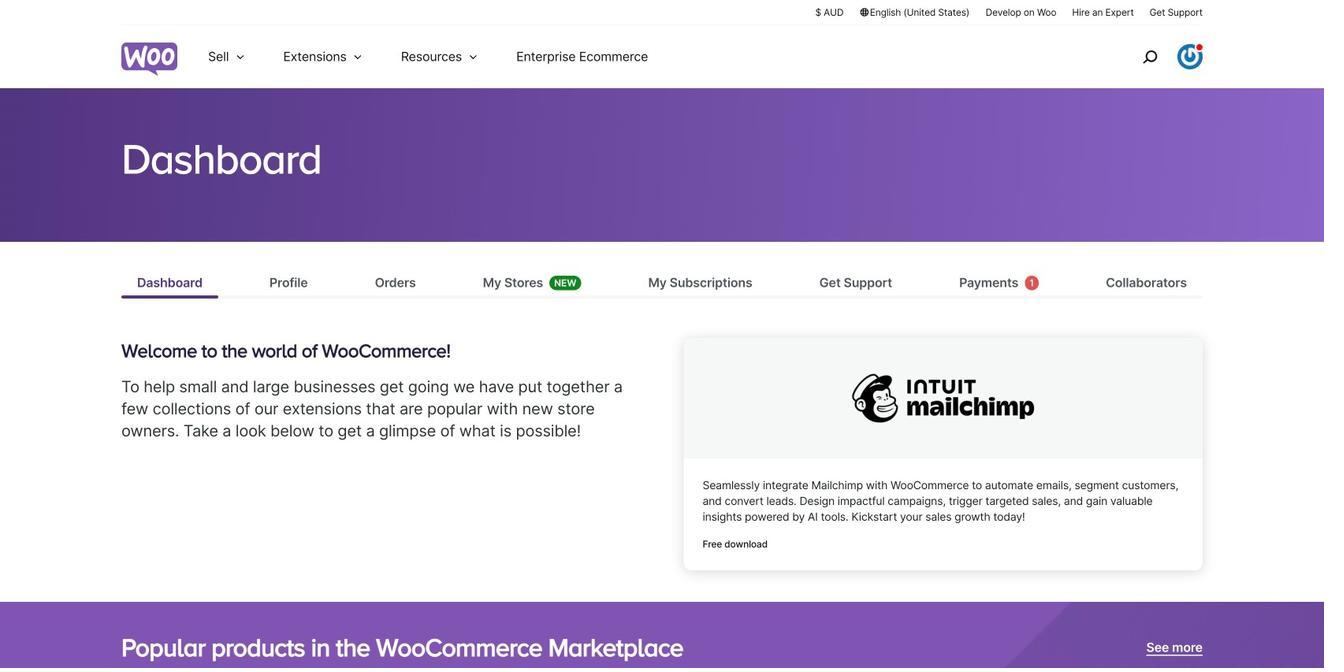 Task type: describe. For each thing, give the bounding box(es) containing it.
open account menu image
[[1178, 44, 1203, 69]]



Task type: locate. For each thing, give the bounding box(es) containing it.
search image
[[1138, 44, 1163, 69]]

service navigation menu element
[[1109, 31, 1203, 82]]



